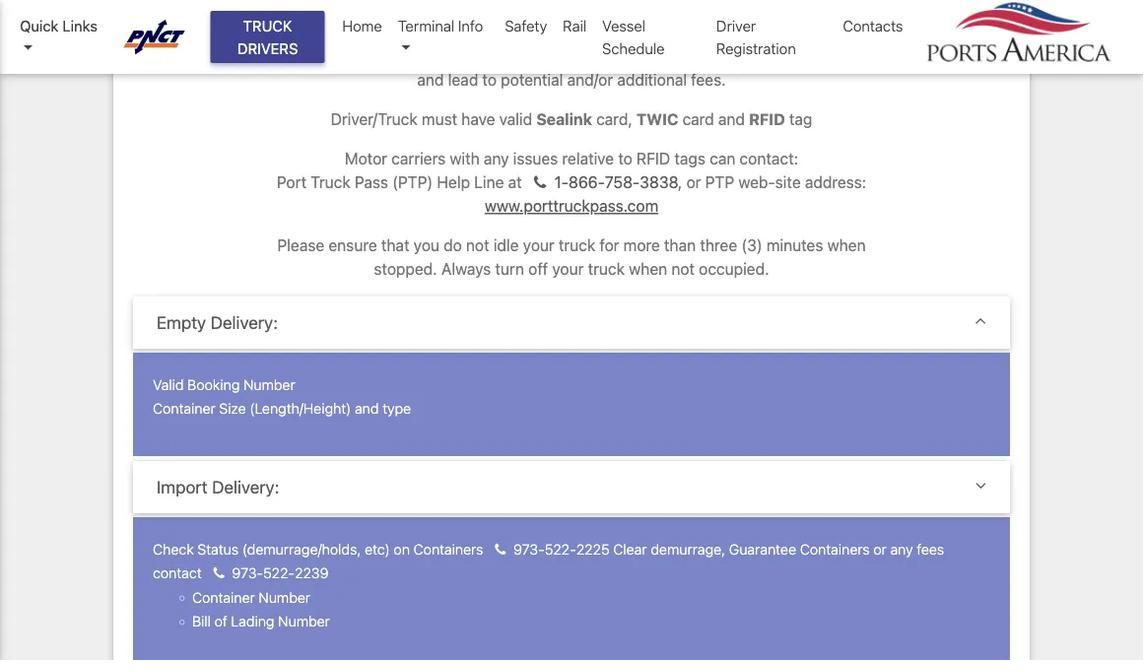Task type: describe. For each thing, give the bounding box(es) containing it.
additional
[[617, 70, 687, 89]]

1 vertical spatial number
[[259, 589, 311, 606]]

below.
[[399, 47, 445, 66]]

please
[[788, 23, 835, 42]]

motor carriers with any issues relative to rfid tags can contact: port truck pass (ptp) help line at
[[277, 149, 799, 192]]

import delivery:
[[157, 477, 279, 497]]

1 containers from the left
[[414, 541, 483, 558]]

and inside valid booking number container size (length/height) and type
[[355, 400, 379, 417]]

with inside motor carriers with any issues relative to rfid tags can contact: port truck pass (ptp) help line at
[[450, 149, 480, 168]]

973- for 973-522-2225
[[514, 541, 545, 558]]

etc)
[[365, 541, 390, 558]]

rfid inside motor carriers with any issues relative to rfid tags can contact: port truck pass (ptp) help line at
[[637, 149, 671, 168]]

home link
[[335, 7, 390, 45]]

bill
[[192, 613, 211, 630]]

contact
[[153, 565, 202, 582]]

container inside container number bill of lading number
[[192, 589, 255, 606]]

demurrage,
[[651, 541, 726, 558]]

failure
[[449, 47, 496, 66]]

safety
[[505, 17, 547, 35]]

contacts
[[843, 17, 903, 35]]

address:
[[805, 173, 867, 192]]

0 vertical spatial truck
[[559, 236, 596, 255]]

sealink
[[537, 110, 592, 129]]

phone image for 1-866-758-3838
[[534, 175, 547, 191]]

site
[[775, 173, 801, 192]]

delivery)
[[654, 23, 718, 42]]

ensure
[[329, 236, 377, 255]]

please
[[277, 236, 325, 255]]

2 horizontal spatial and
[[719, 110, 745, 129]]

three
[[700, 236, 737, 255]]

potential
[[501, 70, 563, 89]]

lead
[[448, 70, 478, 89]]

0 vertical spatial when
[[828, 236, 866, 255]]

phone image for 973-522-2225
[[495, 543, 506, 557]]

any inside in order to process any transaction (receiving and/or delivery) at pnct, please note the requirements below. failure to comply with these requirements will cause delays and lead to potential and/or additional fees.
[[411, 23, 436, 42]]

1 vertical spatial your
[[552, 260, 584, 278]]

vessel schedule link
[[595, 7, 709, 67]]

help
[[437, 173, 470, 192]]

registration
[[717, 39, 796, 57]]

pnct,
[[740, 23, 784, 42]]

guarantee
[[729, 541, 797, 558]]

check
[[153, 541, 194, 558]]

note
[[839, 23, 871, 42]]

973-522-2225 link
[[487, 541, 610, 558]]

with inside in order to process any transaction (receiving and/or delivery) at pnct, please note the requirements below. failure to comply with these requirements will cause delays and lead to potential and/or additional fees.
[[574, 47, 604, 66]]

type
[[383, 400, 411, 417]]

minutes
[[767, 236, 823, 255]]

2 vertical spatial number
[[278, 613, 330, 630]]

will
[[751, 47, 774, 66]]

home
[[343, 17, 382, 35]]

angle down image
[[976, 312, 987, 330]]

of
[[214, 613, 227, 630]]

phone image for 973-522-2239
[[213, 567, 225, 581]]

0 horizontal spatial when
[[629, 260, 668, 278]]

schedule
[[602, 39, 665, 57]]

to right order
[[332, 23, 346, 42]]

empty delivery: link
[[157, 312, 987, 333]]

0 vertical spatial rfid
[[749, 110, 785, 129]]

please ensure that you do not idle your truck for more than three (3) minutes when stopped. always turn off your truck when not occupied.
[[277, 236, 866, 278]]

number inside valid booking number container size (length/height) and type
[[243, 376, 295, 393]]

fees
[[917, 541, 945, 558]]

valid
[[499, 110, 532, 129]]

valid
[[153, 376, 184, 393]]

www.porttruckpass.com link
[[485, 197, 659, 215]]

driver registration link
[[709, 7, 835, 67]]

www.porttruckpass.com
[[485, 197, 659, 215]]

off
[[529, 260, 548, 278]]

do
[[444, 236, 462, 255]]

at inside in order to process any transaction (receiving and/or delivery) at pnct, please note the requirements below. failure to comply with these requirements will cause delays and lead to potential and/or additional fees.
[[722, 23, 736, 42]]

card
[[683, 110, 714, 129]]

empty delivery:
[[157, 312, 278, 333]]

always
[[441, 260, 491, 278]]

vessel schedule
[[602, 17, 665, 57]]

driver/truck must have valid sealink card, twic card and rfid tag
[[331, 110, 813, 129]]

2 requirements from the left
[[652, 47, 747, 66]]

drivers
[[237, 39, 298, 57]]

to up 'potential'
[[500, 47, 514, 66]]

idle
[[494, 236, 519, 255]]

stopped.
[[374, 260, 437, 278]]

2239
[[295, 565, 329, 582]]

and inside in order to process any transaction (receiving and/or delivery) at pnct, please note the requirements below. failure to comply with these requirements will cause delays and lead to potential and/or additional fees.
[[417, 70, 444, 89]]

line
[[474, 173, 504, 192]]

any inside motor carriers with any issues relative to rfid tags can contact: port truck pass (ptp) help line at
[[484, 149, 509, 168]]

973-522-2239
[[228, 565, 329, 582]]

you
[[414, 236, 440, 255]]

,
[[678, 173, 682, 192]]

comply
[[518, 47, 570, 66]]

occupied.
[[699, 260, 769, 278]]

process
[[350, 23, 407, 42]]

issues
[[513, 149, 558, 168]]

tag
[[789, 110, 813, 129]]

turn
[[495, 260, 524, 278]]

status
[[198, 541, 239, 558]]

terminal
[[398, 17, 455, 35]]

to right lead
[[483, 70, 497, 89]]

that
[[381, 236, 410, 255]]

973-522-2225
[[510, 541, 610, 558]]

0 vertical spatial and/or
[[604, 23, 650, 42]]

for
[[600, 236, 620, 255]]

more
[[624, 236, 660, 255]]

rail
[[563, 17, 587, 35]]

card,
[[596, 110, 633, 129]]



Task type: locate. For each thing, give the bounding box(es) containing it.
port
[[277, 173, 307, 192]]

(ptp)
[[392, 173, 433, 192]]

0 vertical spatial 522-
[[545, 541, 576, 558]]

1 horizontal spatial rfid
[[749, 110, 785, 129]]

phone image down status on the left bottom
[[213, 567, 225, 581]]

empty
[[157, 312, 206, 333]]

your
[[523, 236, 555, 255], [552, 260, 584, 278]]

1 vertical spatial not
[[672, 260, 695, 278]]

when
[[828, 236, 866, 255], [629, 260, 668, 278]]

1 horizontal spatial any
[[484, 149, 509, 168]]

check status (demurrage/holds, etc) on containers
[[153, 541, 487, 558]]

with up help
[[450, 149, 480, 168]]

not down than
[[672, 260, 695, 278]]

truck left the for
[[559, 236, 596, 255]]

terminal info
[[398, 17, 483, 35]]

delivery: right import
[[212, 477, 279, 497]]

1 requirements from the left
[[300, 47, 395, 66]]

and right card
[[719, 110, 745, 129]]

2 vertical spatial any
[[891, 541, 913, 558]]

0 horizontal spatial 973-
[[232, 565, 263, 582]]

number down the 2239
[[278, 613, 330, 630]]

1 vertical spatial at
[[508, 173, 522, 192]]

1-866-758-3838 link
[[526, 173, 678, 192]]

quick links link
[[20, 15, 105, 59]]

rfid left tag
[[749, 110, 785, 129]]

tab list
[[133, 297, 1010, 660]]

1 horizontal spatial 973-
[[514, 541, 545, 558]]

delivery: right empty
[[211, 312, 278, 333]]

container inside valid booking number container size (length/height) and type
[[153, 400, 216, 417]]

(demurrage/holds,
[[242, 541, 361, 558]]

and/or
[[604, 23, 650, 42], [567, 70, 613, 89]]

1 horizontal spatial with
[[574, 47, 604, 66]]

containers right guarantee
[[800, 541, 870, 558]]

carriers
[[392, 149, 446, 168]]

0 vertical spatial or
[[687, 173, 701, 192]]

delivery: for import delivery:
[[212, 477, 279, 497]]

when right minutes
[[828, 236, 866, 255]]

1 vertical spatial 522-
[[263, 565, 295, 582]]

number
[[243, 376, 295, 393], [259, 589, 311, 606], [278, 613, 330, 630]]

terminal info link
[[390, 7, 497, 67]]

driver registration
[[717, 17, 796, 57]]

booking
[[187, 376, 240, 393]]

0 vertical spatial truck
[[243, 17, 292, 35]]

delays
[[824, 47, 870, 66]]

with
[[574, 47, 604, 66], [450, 149, 480, 168]]

and left type
[[355, 400, 379, 417]]

1 vertical spatial with
[[450, 149, 480, 168]]

on
[[394, 541, 410, 558]]

truck up drivers
[[243, 17, 292, 35]]

1 horizontal spatial when
[[828, 236, 866, 255]]

at inside motor carriers with any issues relative to rfid tags can contact: port truck pass (ptp) help line at
[[508, 173, 522, 192]]

at
[[722, 23, 736, 42], [508, 173, 522, 192]]

truck right port
[[311, 173, 351, 192]]

0 horizontal spatial truck
[[243, 17, 292, 35]]

1-866-758-3838
[[550, 173, 678, 192]]

1 horizontal spatial phone image
[[495, 543, 506, 557]]

1 vertical spatial delivery:
[[212, 477, 279, 497]]

0 horizontal spatial at
[[508, 173, 522, 192]]

truck inside truck drivers
[[243, 17, 292, 35]]

phone image left 973-522-2225
[[495, 543, 506, 557]]

at left pnct,
[[722, 23, 736, 42]]

requirements up fees.
[[652, 47, 747, 66]]

1 vertical spatial and
[[719, 110, 745, 129]]

container number bill of lading number
[[192, 589, 330, 630]]

973- down status on the left bottom
[[232, 565, 263, 582]]

0 vertical spatial not
[[466, 236, 490, 255]]

0 horizontal spatial or
[[687, 173, 701, 192]]

container up of
[[192, 589, 255, 606]]

contact:
[[740, 149, 799, 168]]

0 horizontal spatial any
[[411, 23, 436, 42]]

0 vertical spatial any
[[411, 23, 436, 42]]

1 vertical spatial container
[[192, 589, 255, 606]]

1 horizontal spatial and
[[417, 70, 444, 89]]

than
[[664, 236, 696, 255]]

973- for 973-522-2239
[[232, 565, 263, 582]]

links
[[62, 17, 97, 35]]

import
[[157, 477, 208, 497]]

0 vertical spatial your
[[523, 236, 555, 255]]

phone image left 1-
[[534, 175, 547, 191]]

or right , on the right of the page
[[687, 173, 701, 192]]

number up (length/height)
[[243, 376, 295, 393]]

phone image inside 973-522-2239 link
[[213, 567, 225, 581]]

these
[[608, 47, 648, 66]]

and/or up driver/truck must have valid sealink card, twic card and rfid tag
[[567, 70, 613, 89]]

quick links
[[20, 17, 97, 35]]

1 horizontal spatial containers
[[800, 541, 870, 558]]

the
[[273, 47, 296, 66]]

1 vertical spatial any
[[484, 149, 509, 168]]

1 vertical spatial 973-
[[232, 565, 263, 582]]

contacts link
[[835, 7, 911, 45]]

when down more on the right top of the page
[[629, 260, 668, 278]]

not
[[466, 236, 490, 255], [672, 260, 695, 278]]

, or ptp web-site address: www.porttruckpass.com
[[485, 173, 867, 215]]

your up off
[[523, 236, 555, 255]]

0 horizontal spatial 522-
[[263, 565, 295, 582]]

1 vertical spatial truck
[[311, 173, 351, 192]]

1 horizontal spatial not
[[672, 260, 695, 278]]

1 horizontal spatial 522-
[[545, 541, 576, 558]]

truck down the for
[[588, 260, 625, 278]]

0 horizontal spatial with
[[450, 149, 480, 168]]

1 horizontal spatial at
[[722, 23, 736, 42]]

your right off
[[552, 260, 584, 278]]

973-
[[514, 541, 545, 558], [232, 565, 263, 582]]

vessel
[[602, 17, 646, 35]]

0 horizontal spatial phone image
[[213, 567, 225, 581]]

0 horizontal spatial rfid
[[637, 149, 671, 168]]

0 vertical spatial number
[[243, 376, 295, 393]]

1 vertical spatial when
[[629, 260, 668, 278]]

in
[[272, 23, 285, 42]]

any up line
[[484, 149, 509, 168]]

any inside clear demurrage, guarantee containers or any fees contact
[[891, 541, 913, 558]]

0 vertical spatial and
[[417, 70, 444, 89]]

web-
[[739, 173, 775, 192]]

and/or up these in the top right of the page
[[604, 23, 650, 42]]

0 vertical spatial phone image
[[534, 175, 547, 191]]

containers inside clear demurrage, guarantee containers or any fees contact
[[800, 541, 870, 558]]

2 containers from the left
[[800, 541, 870, 558]]

can
[[710, 149, 736, 168]]

in order to process any transaction (receiving and/or delivery) at pnct, please note the requirements below. failure to comply with these requirements will cause delays and lead to potential and/or additional fees.
[[272, 23, 871, 89]]

758-
[[605, 173, 640, 192]]

or
[[687, 173, 701, 192], [874, 541, 887, 558]]

or inside clear demurrage, guarantee containers or any fees contact
[[874, 541, 887, 558]]

import delivery: link
[[157, 477, 987, 498]]

2 horizontal spatial any
[[891, 541, 913, 558]]

0 horizontal spatial requirements
[[300, 47, 395, 66]]

0 vertical spatial 973-
[[514, 541, 545, 558]]

522- for 2225
[[545, 541, 576, 558]]

driver
[[717, 17, 756, 35]]

2 vertical spatial and
[[355, 400, 379, 417]]

lading
[[231, 613, 275, 630]]

safety link
[[497, 7, 555, 45]]

tab list containing empty delivery:
[[133, 297, 1010, 660]]

any up below.
[[411, 23, 436, 42]]

0 vertical spatial at
[[722, 23, 736, 42]]

1 horizontal spatial or
[[874, 541, 887, 558]]

1 vertical spatial or
[[874, 541, 887, 558]]

1 horizontal spatial requirements
[[652, 47, 747, 66]]

522-
[[545, 541, 576, 558], [263, 565, 295, 582]]

or inside , or ptp web-site address: www.porttruckpass.com
[[687, 173, 701, 192]]

1 vertical spatial and/or
[[567, 70, 613, 89]]

any
[[411, 23, 436, 42], [484, 149, 509, 168], [891, 541, 913, 558]]

(receiving
[[525, 23, 600, 42]]

3838
[[640, 173, 678, 192]]

requirements down home
[[300, 47, 395, 66]]

1 vertical spatial phone image
[[495, 543, 506, 557]]

973-522-2239 link
[[205, 565, 329, 582]]

ptp
[[705, 173, 735, 192]]

to inside motor carriers with any issues relative to rfid tags can contact: port truck pass (ptp) help line at
[[618, 149, 633, 168]]

truck drivers
[[237, 17, 298, 57]]

containers right on
[[414, 541, 483, 558]]

973- left 2225
[[514, 541, 545, 558]]

truck inside motor carriers with any issues relative to rfid tags can contact: port truck pass (ptp) help line at
[[311, 173, 351, 192]]

2 vertical spatial phone image
[[213, 567, 225, 581]]

number down 973-522-2239
[[259, 589, 311, 606]]

transaction
[[440, 23, 521, 42]]

twic
[[637, 110, 679, 129]]

0 vertical spatial container
[[153, 400, 216, 417]]

0 vertical spatial delivery:
[[211, 312, 278, 333]]

at right line
[[508, 173, 522, 192]]

or left fees
[[874, 541, 887, 558]]

any left fees
[[891, 541, 913, 558]]

quick
[[20, 17, 59, 35]]

1-
[[555, 173, 569, 192]]

not right do
[[466, 236, 490, 255]]

0 horizontal spatial not
[[466, 236, 490, 255]]

fees.
[[691, 70, 726, 89]]

size
[[219, 400, 246, 417]]

container
[[153, 400, 216, 417], [192, 589, 255, 606]]

angle down image
[[976, 477, 987, 495]]

0 horizontal spatial containers
[[414, 541, 483, 558]]

pass
[[355, 173, 388, 192]]

tags
[[675, 149, 706, 168]]

cause
[[778, 47, 820, 66]]

container down valid
[[153, 400, 216, 417]]

1 vertical spatial rfid
[[637, 149, 671, 168]]

rfid up 3838
[[637, 149, 671, 168]]

2 horizontal spatial phone image
[[534, 175, 547, 191]]

1 vertical spatial truck
[[588, 260, 625, 278]]

empty delivery: tab panel
[[133, 353, 1010, 460]]

and down below.
[[417, 70, 444, 89]]

with down rail link
[[574, 47, 604, 66]]

522- for 2239
[[263, 565, 295, 582]]

to up the 758-
[[618, 149, 633, 168]]

phone image inside 1-866-758-3838 link
[[534, 175, 547, 191]]

clear demurrage, guarantee containers or any fees contact
[[153, 541, 945, 582]]

0 horizontal spatial and
[[355, 400, 379, 417]]

delivery: for empty delivery:
[[211, 312, 278, 333]]

(3)
[[742, 236, 763, 255]]

phone image
[[534, 175, 547, 191], [495, 543, 506, 557], [213, 567, 225, 581]]

import delivery: tab panel
[[133, 518, 1010, 660]]

rail link
[[555, 7, 595, 45]]

phone image inside the "973-522-2225" link
[[495, 543, 506, 557]]

0 vertical spatial with
[[574, 47, 604, 66]]

1 horizontal spatial truck
[[311, 173, 351, 192]]



Task type: vqa. For each thing, say whether or not it's contained in the screenshot.
the marsec level 2
no



